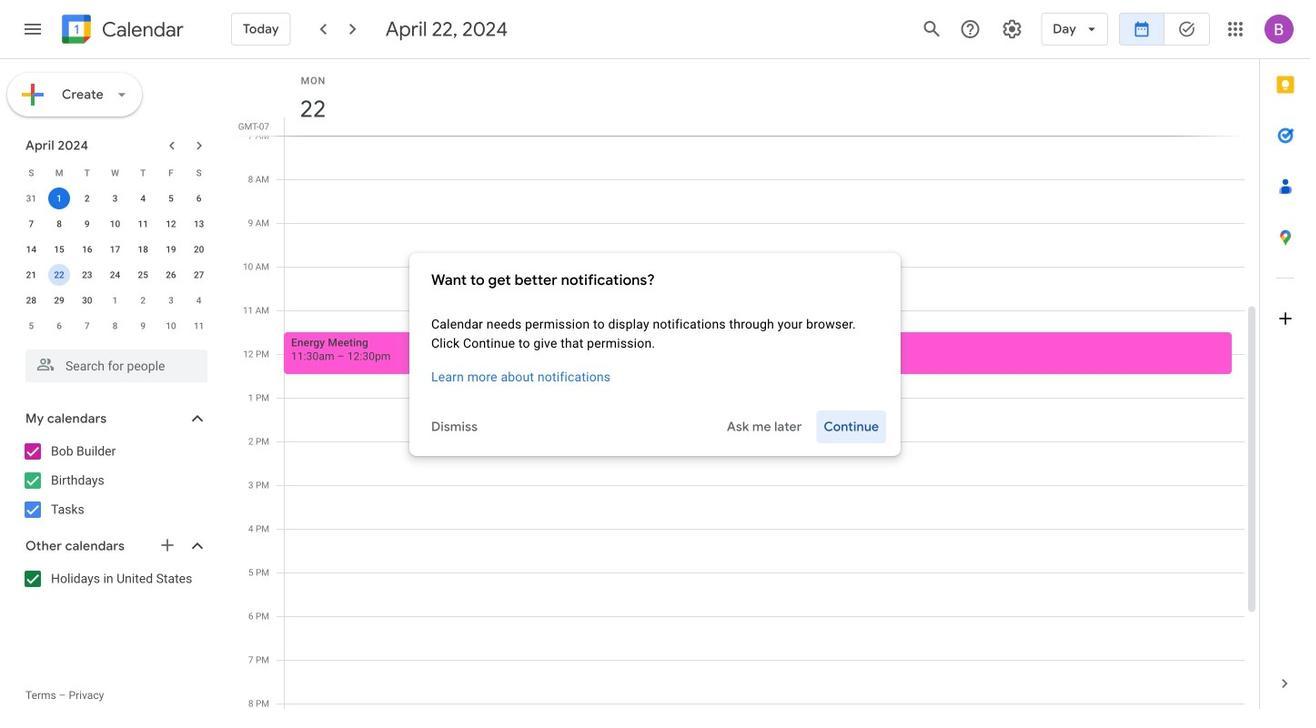 Task type: vqa. For each thing, say whether or not it's contained in the screenshot.
the bottom 5
no



Task type: describe. For each thing, give the bounding box(es) containing it.
may 10 element
[[160, 315, 182, 337]]

26 element
[[160, 264, 182, 286]]

1, today element
[[48, 187, 70, 209]]

may 9 element
[[132, 315, 154, 337]]

heading inside the calendar element
[[98, 19, 184, 41]]

3 element
[[104, 187, 126, 209]]

6 element
[[188, 187, 210, 209]]

4 element
[[132, 187, 154, 209]]

may 4 element
[[188, 289, 210, 311]]

6 row from the top
[[17, 288, 213, 313]]

15 element
[[48, 238, 70, 260]]

2 element
[[76, 187, 98, 209]]

7 element
[[20, 213, 42, 235]]

14 element
[[20, 238, 42, 260]]

16 element
[[76, 238, 98, 260]]

may 1 element
[[104, 289, 126, 311]]

2 row from the top
[[17, 186, 213, 211]]

20 element
[[188, 238, 210, 260]]

may 8 element
[[104, 315, 126, 337]]

may 5 element
[[20, 315, 42, 337]]

cell for 23 element in the top of the page
[[45, 262, 73, 288]]

main drawer image
[[22, 18, 44, 40]]

22 element
[[48, 264, 70, 286]]

21 element
[[20, 264, 42, 286]]

24 element
[[104, 264, 126, 286]]

9 element
[[76, 213, 98, 235]]

5 element
[[160, 187, 182, 209]]

11 element
[[132, 213, 154, 235]]

27 element
[[188, 264, 210, 286]]

april 2024 grid
[[17, 160, 213, 339]]

23 element
[[76, 264, 98, 286]]

25 element
[[132, 264, 154, 286]]

4 row from the top
[[17, 237, 213, 262]]

30 element
[[76, 289, 98, 311]]



Task type: locate. For each thing, give the bounding box(es) containing it.
8 element
[[48, 213, 70, 235]]

tab list
[[1261, 59, 1311, 658]]

alert dialog
[[410, 253, 901, 456]]

grid
[[233, 59, 1260, 709]]

1 row from the top
[[17, 160, 213, 186]]

10 element
[[104, 213, 126, 235]]

my calendars list
[[4, 437, 226, 524]]

0 vertical spatial cell
[[45, 186, 73, 211]]

row group
[[17, 186, 213, 339]]

may 2 element
[[132, 289, 154, 311]]

may 6 element
[[48, 315, 70, 337]]

march 31 element
[[20, 187, 42, 209]]

13 element
[[188, 213, 210, 235]]

may 3 element
[[160, 289, 182, 311]]

row down may 1 element
[[17, 313, 213, 339]]

5 row from the top
[[17, 262, 213, 288]]

1 vertical spatial heading
[[431, 269, 879, 291]]

1 cell from the top
[[45, 186, 73, 211]]

calendar element
[[58, 11, 184, 51]]

0 vertical spatial heading
[[98, 19, 184, 41]]

19 element
[[160, 238, 182, 260]]

28 element
[[20, 289, 42, 311]]

17 element
[[104, 238, 126, 260]]

row up the may 8 element
[[17, 288, 213, 313]]

29 element
[[48, 289, 70, 311]]

1 horizontal spatial heading
[[431, 269, 879, 291]]

0 horizontal spatial heading
[[98, 19, 184, 41]]

cell up 8 element
[[45, 186, 73, 211]]

row up 3 element
[[17, 160, 213, 186]]

None search field
[[0, 342, 226, 382]]

1 vertical spatial cell
[[45, 262, 73, 288]]

cell for 2 "element"
[[45, 186, 73, 211]]

may 7 element
[[76, 315, 98, 337]]

cell down 15 "element"
[[45, 262, 73, 288]]

18 element
[[132, 238, 154, 260]]

12 element
[[160, 213, 182, 235]]

row up 10 element
[[17, 186, 213, 211]]

column header
[[284, 59, 1245, 136]]

7 row from the top
[[17, 313, 213, 339]]

row up the 17 element
[[17, 211, 213, 237]]

may 11 element
[[188, 315, 210, 337]]

cell
[[45, 186, 73, 211], [45, 262, 73, 288]]

2 cell from the top
[[45, 262, 73, 288]]

3 row from the top
[[17, 211, 213, 237]]

row up may 1 element
[[17, 262, 213, 288]]

row
[[17, 160, 213, 186], [17, 186, 213, 211], [17, 211, 213, 237], [17, 237, 213, 262], [17, 262, 213, 288], [17, 288, 213, 313], [17, 313, 213, 339]]

heading
[[98, 19, 184, 41], [431, 269, 879, 291]]

row down 10 element
[[17, 237, 213, 262]]



